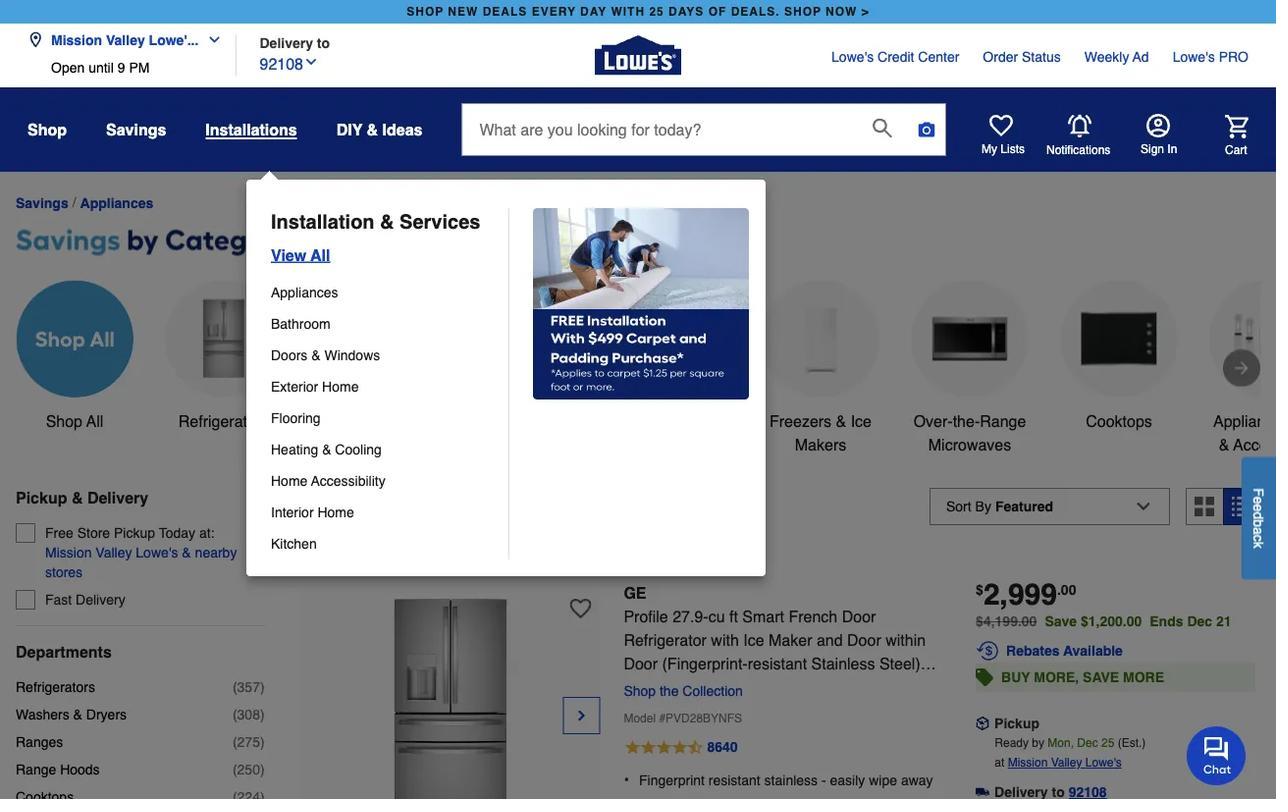 Task type: vqa. For each thing, say whether or not it's contained in the screenshot.
Holiday Decorations
no



Task type: describe. For each thing, give the bounding box(es) containing it.
0 horizontal spatial refrigerators
[[16, 680, 95, 695]]

by
[[1033, 736, 1045, 750]]

$1,200.00
[[1081, 614, 1143, 629]]

steel)
[[880, 654, 921, 673]]

actual price $2,999.00 element
[[976, 578, 1077, 612]]

with
[[611, 5, 645, 19]]

that's
[[858, 797, 891, 799]]

ideas
[[383, 120, 423, 138]]

( for 357
[[233, 680, 237, 695]]

21
[[1217, 614, 1232, 629]]

1 vertical spatial pickup
[[114, 525, 155, 541]]

rebates icon image
[[976, 639, 1000, 663]]

4.5 stars image
[[624, 736, 739, 760]]

hoods
[[60, 762, 100, 778]]

notifications
[[1047, 143, 1111, 156]]

lowe's pro link
[[1173, 47, 1249, 67]]

k
[[1252, 542, 1268, 549]]

deals
[[483, 5, 528, 19]]

at:
[[199, 525, 215, 541]]

savings for savings
[[106, 120, 166, 138]]

lowe's home improvement lists image
[[990, 114, 1014, 138]]

chevron down image
[[199, 32, 222, 48]]

(fingerprint-
[[663, 654, 748, 673]]

1 vertical spatial delivery
[[87, 489, 148, 507]]

0 horizontal spatial ranges
[[16, 735, 63, 750]]

shop button
[[28, 112, 67, 147]]

cooling
[[335, 442, 382, 458]]

b
[[1252, 520, 1268, 527]]

& up the home accessibility
[[322, 442, 331, 458]]

today
[[159, 525, 196, 541]]

the-
[[953, 412, 980, 430]]

fast
[[45, 592, 72, 608]]

& up store
[[72, 489, 83, 507]]

arrow right image
[[1233, 358, 1252, 378]]

lowe's left pro
[[1173, 49, 1216, 65]]

savings save $1,200.00 element
[[1045, 614, 1240, 629]]

nearby
[[195, 545, 237, 561]]

and inside ge profile 27.9-cu ft smart french door refrigerator with ice maker and door within door (fingerprint-resistant stainless steel) energy star
[[817, 631, 843, 649]]

resistant inside • fingerprint resistant stainless - easily wipe away smudges and fingerprints for a look that's alway
[[709, 772, 761, 788]]

mission valley lowe'...
[[51, 32, 199, 48]]

washers & dryers button
[[314, 280, 432, 457]]

cart button
[[1198, 115, 1249, 158]]

model
[[624, 712, 656, 726]]

1 vertical spatial washers & dryers
[[16, 707, 127, 723]]

grid view image
[[1195, 497, 1215, 517]]

weekly ad link
[[1085, 47, 1150, 67]]

appliance button
[[1210, 280, 1277, 457]]

1 vertical spatial door
[[848, 631, 882, 649]]

delivery to
[[260, 35, 330, 51]]

dryers inside button
[[350, 436, 396, 454]]

heart outline image
[[570, 598, 592, 620]]

ice inside the freezers & ice makers
[[851, 412, 872, 430]]

savings link
[[16, 195, 68, 211]]

products
[[355, 498, 446, 525]]

services
[[400, 211, 481, 233]]

0 vertical spatial appliances link
[[80, 195, 153, 211]]

order status
[[984, 49, 1061, 65]]

heating & cooling
[[271, 442, 382, 458]]

& left services
[[380, 211, 394, 233]]

& inside mission valley lowe's & nearby stores
[[182, 545, 191, 561]]

rebates available button
[[976, 639, 1256, 663]]

over-the-range microwaves button
[[911, 280, 1029, 457]]

275
[[237, 735, 260, 750]]

washers inside washers & dryers
[[335, 412, 397, 430]]

92108 button
[[260, 51, 319, 76]]

0 horizontal spatial save
[[1045, 614, 1078, 629]]

now
[[826, 5, 858, 19]]

& inside "link"
[[312, 348, 321, 363]]

tag filled image
[[976, 664, 994, 691]]

free installation with $499 carpet and pad purchase. requires carpet $1.25 per square foot or more. image
[[510, 208, 749, 400]]

f e e d b a c k button
[[1242, 457, 1277, 580]]

doors & windows link
[[271, 340, 495, 371]]

diy
[[337, 120, 363, 138]]

exterior home link
[[271, 371, 495, 403]]

a inside • fingerprint resistant stainless - easily wipe away smudges and fingerprints for a look that's alway
[[818, 797, 826, 799]]

lowe's home improvement account image
[[1147, 114, 1171, 138]]

) for ( 308 )
[[260, 707, 265, 723]]

1 vertical spatial range
[[16, 762, 56, 778]]

& inside washers & dryers
[[401, 412, 411, 430]]

) for ( 275 )
[[260, 735, 265, 750]]

freezers & ice makers button
[[762, 280, 880, 457]]

for
[[798, 797, 814, 799]]

mission for mission valley lowe's & nearby stores
[[45, 545, 92, 561]]

location image
[[28, 32, 43, 48]]

ad
[[1133, 49, 1150, 65]]

order status link
[[984, 47, 1061, 67]]

bathroom link
[[271, 308, 495, 340]]

1 e from the top
[[1252, 497, 1268, 505]]

lowe's left credit
[[832, 49, 874, 65]]

home accessibility
[[271, 473, 386, 489]]

Search Query text field
[[463, 104, 857, 155]]

& right diy
[[367, 120, 378, 138]]

at
[[995, 756, 1005, 770]]

model # pvd28bynfs
[[624, 712, 743, 726]]

shop for shop the collection
[[624, 683, 656, 699]]

home for interior home
[[318, 505, 354, 521]]

diy & ideas
[[337, 120, 423, 138]]

1 shop from the left
[[407, 5, 444, 19]]

cooktops
[[1086, 412, 1153, 430]]

diy & ideas button
[[337, 112, 423, 147]]

dec inside ready by mon, dec 25 (est.) at mission valley lowe's
[[1078, 736, 1099, 750]]

c
[[1252, 535, 1268, 542]]

8640 button
[[624, 736, 953, 760]]

savings by category. image
[[16, 226, 1261, 261]]

kitchen
[[271, 536, 317, 552]]

pickup image
[[976, 717, 990, 731]]

lowe's inside ready by mon, dec 25 (est.) at mission valley lowe's
[[1086, 756, 1122, 770]]

flooring link
[[271, 403, 495, 434]]

pickup for pickup & delivery
[[16, 489, 67, 507]]

lowe's home improvement cart image
[[1226, 115, 1249, 138]]

credit
[[878, 49, 915, 65]]

maker
[[769, 631, 813, 649]]

appliance
[[1214, 412, 1277, 454]]

kitchen link
[[271, 528, 495, 560]]

savings for savings / appliances
[[16, 195, 68, 211]]

( 250 )
[[233, 762, 265, 778]]

-
[[822, 772, 827, 788]]

chevron down image
[[303, 54, 319, 70]]

to
[[317, 35, 330, 51]]

bathroom
[[271, 316, 331, 332]]

1 vertical spatial home
[[271, 473, 308, 489]]

mission valley lowe's & nearby stores
[[45, 545, 237, 580]]

refrigerators inside refrigerators button
[[179, 412, 269, 430]]

search image
[[873, 118, 893, 138]]

all for shop all
[[86, 412, 103, 430]]

makers
[[795, 436, 847, 454]]

store
[[77, 525, 110, 541]]

lowe's home improvement notification center image
[[1069, 114, 1092, 138]]

lowe's inside mission valley lowe's & nearby stores
[[136, 545, 178, 561]]

shop all
[[46, 412, 103, 430]]

smudges
[[640, 797, 696, 799]]

doors & windows
[[271, 348, 380, 363]]

mon,
[[1048, 736, 1075, 750]]

pickup & delivery
[[16, 489, 148, 507]]

) for ( 250 )
[[260, 762, 265, 778]]

more
[[1124, 670, 1165, 685]]

savings / appliances
[[16, 195, 153, 211]]

in
[[1168, 142, 1178, 156]]

buy
[[1002, 670, 1031, 685]]

2 vertical spatial appliances
[[477, 498, 603, 525]]

ends dec 21 element
[[1150, 614, 1240, 629]]

0 horizontal spatial washers
[[16, 707, 69, 723]]

1 vertical spatial dryers
[[86, 707, 127, 723]]

shop new deals every day with 25 days of deals. shop now > link
[[403, 0, 874, 24]]

days
[[669, 5, 705, 19]]

( for 250
[[233, 762, 237, 778]]



Task type: locate. For each thing, give the bounding box(es) containing it.
2 vertical spatial mission
[[1008, 756, 1048, 770]]

ice inside ge profile 27.9-cu ft smart french door refrigerator with ice maker and door within door (fingerprint-resistant stainless steel) energy star
[[744, 631, 765, 649]]

8640
[[708, 739, 738, 755]]

chevron right image
[[574, 706, 590, 726]]

freezers
[[770, 412, 832, 430]]

home down windows
[[322, 379, 359, 395]]

mission up open
[[51, 32, 102, 48]]

save down available
[[1083, 670, 1120, 685]]

) down ( 275 )
[[260, 762, 265, 778]]

chat invite button image
[[1187, 726, 1247, 786]]

.00
[[1058, 582, 1077, 597]]

truck filled image
[[976, 786, 990, 799]]

0 vertical spatial valley
[[106, 32, 145, 48]]

camera image
[[917, 120, 937, 139]]

1 ) from the top
[[260, 680, 265, 695]]

appliances
[[80, 195, 153, 211], [271, 285, 338, 301], [477, 498, 603, 525]]

shop all button
[[16, 280, 134, 433]]

sign in button
[[1141, 114, 1178, 157]]

1 vertical spatial resistant
[[709, 772, 761, 788]]

0 vertical spatial a
[[1252, 527, 1268, 535]]

0 vertical spatial resistant
[[748, 654, 807, 673]]

0 vertical spatial mission
[[51, 32, 102, 48]]

0 horizontal spatial ice
[[744, 631, 765, 649]]

1 horizontal spatial and
[[817, 631, 843, 649]]

& right doors
[[312, 348, 321, 363]]

all inside button
[[86, 412, 103, 430]]

f
[[1252, 488, 1268, 497]]

2 ) from the top
[[260, 707, 265, 723]]

interior home link
[[271, 497, 495, 528]]

& inside the freezers & ice makers
[[836, 412, 847, 430]]

& up hoods
[[73, 707, 82, 723]]

0 horizontal spatial 25
[[650, 5, 665, 19]]

range left hoods
[[16, 762, 56, 778]]

star
[[695, 678, 735, 696]]

1 vertical spatial save
[[1083, 670, 1120, 685]]

mission for mission valley lowe'...
[[51, 32, 102, 48]]

1 vertical spatial washers
[[16, 707, 69, 723]]

3 ( from the top
[[233, 735, 237, 750]]

0 vertical spatial save
[[1045, 614, 1078, 629]]

resistant inside ge profile 27.9-cu ft smart french door refrigerator with ice maker and door within door (fingerprint-resistant stainless steel) energy star
[[748, 654, 807, 673]]

1 vertical spatial shop
[[46, 412, 83, 430]]

1 horizontal spatial all
[[311, 246, 330, 264]]

0 horizontal spatial washers & dryers
[[16, 707, 127, 723]]

departments
[[16, 643, 112, 661]]

rebates
[[1007, 643, 1060, 659]]

0 vertical spatial shop
[[28, 120, 67, 138]]

1 horizontal spatial ranges
[[495, 412, 550, 430]]

was price $4,199.00 element
[[976, 609, 1045, 629]]

1 horizontal spatial washers & dryers
[[335, 412, 411, 454]]

1 vertical spatial a
[[818, 797, 826, 799]]

0 vertical spatial door
[[842, 607, 876, 625]]

( up 308
[[233, 680, 237, 695]]

save up rebates available
[[1045, 614, 1078, 629]]

appliances inside savings / appliances
[[80, 195, 153, 211]]

mission valley lowe's & nearby stores button
[[45, 543, 265, 582]]

1 horizontal spatial washers
[[335, 412, 397, 430]]

lowe's down today
[[136, 545, 178, 561]]

interior home
[[271, 505, 354, 521]]

0 vertical spatial refrigerators
[[179, 412, 269, 430]]

357
[[237, 680, 260, 695]]

doors
[[271, 348, 308, 363]]

4 ) from the top
[[260, 762, 265, 778]]

mission inside button
[[51, 32, 102, 48]]

fast delivery
[[45, 592, 125, 608]]

valley inside button
[[106, 32, 145, 48]]

$4,199.00 save $1,200.00 ends dec 21
[[976, 614, 1232, 629]]

door up energy at the bottom of page
[[624, 654, 658, 673]]

door right french
[[842, 607, 876, 625]]

0 horizontal spatial dryers
[[86, 707, 127, 723]]

home for exterior home
[[322, 379, 359, 395]]

1 vertical spatial refrigerators
[[16, 680, 95, 695]]

& up makers
[[836, 412, 847, 430]]

savings button
[[106, 112, 166, 147]]

delivery up 92108
[[260, 35, 313, 51]]

appliances link right /
[[80, 195, 153, 211]]

valley up 9
[[106, 32, 145, 48]]

and inside • fingerprint resistant stainless - easily wipe away smudges and fingerprints for a look that's alway
[[699, 797, 722, 799]]

wipe
[[869, 772, 898, 788]]

shop
[[28, 120, 67, 138], [46, 412, 83, 430], [624, 683, 656, 699]]

) up 308
[[260, 680, 265, 695]]

dec left 21
[[1188, 614, 1213, 629]]

cart
[[1226, 143, 1248, 157]]

( for 275
[[233, 735, 237, 750]]

0 vertical spatial home
[[322, 379, 359, 395]]

) down 308
[[260, 735, 265, 750]]

open until 9 pm
[[51, 60, 150, 76]]

lists
[[1001, 142, 1025, 156]]

pickup up ready
[[995, 716, 1040, 731]]

collection
[[683, 683, 743, 699]]

pickup up free
[[16, 489, 67, 507]]

washers up range hoods
[[16, 707, 69, 723]]

refrigerators down the departments
[[16, 680, 95, 695]]

delivery up the free store pickup today at:
[[87, 489, 148, 507]]

savings
[[106, 120, 166, 138], [16, 195, 68, 211]]

( for 308
[[233, 707, 237, 723]]

250
[[237, 762, 260, 778]]

0 horizontal spatial range
[[16, 762, 56, 778]]

0 vertical spatial ice
[[851, 412, 872, 430]]

0 horizontal spatial dec
[[1078, 736, 1099, 750]]

resistant down the maker
[[748, 654, 807, 673]]

sign in
[[1141, 142, 1178, 156]]

2 horizontal spatial appliances
[[477, 498, 603, 525]]

2370 products in appliances
[[296, 498, 603, 525]]

1 horizontal spatial a
[[1252, 527, 1268, 535]]

shop down open
[[28, 120, 67, 138]]

1 horizontal spatial appliances link
[[271, 277, 495, 308]]

0 vertical spatial dec
[[1188, 614, 1213, 629]]

resistant up the fingerprints
[[709, 772, 761, 788]]

installation & services
[[271, 211, 481, 233]]

delivery right fast at the left
[[76, 592, 125, 608]]

2 shop from the left
[[785, 5, 822, 19]]

shop up pickup & delivery on the left bottom
[[46, 412, 83, 430]]

installations
[[206, 120, 297, 138]]

25 left (est.)
[[1102, 736, 1115, 750]]

valley for lowe'...
[[106, 32, 145, 48]]

heating
[[271, 442, 318, 458]]

0 vertical spatial range
[[980, 412, 1027, 430]]

2 ( from the top
[[233, 707, 237, 723]]

mission up stores
[[45, 545, 92, 561]]

my lists link
[[982, 114, 1025, 157]]

pickup up mission valley lowe's & nearby stores
[[114, 525, 155, 541]]

mission valley lowe'... button
[[28, 20, 230, 60]]

0 horizontal spatial savings
[[16, 195, 68, 211]]

1 vertical spatial mission
[[45, 545, 92, 561]]

a inside f e e d b a c k button
[[1252, 527, 1268, 535]]

0 horizontal spatial appliances
[[80, 195, 153, 211]]

2 horizontal spatial pickup
[[995, 716, 1040, 731]]

None search field
[[462, 103, 947, 174]]

1 horizontal spatial shop
[[785, 5, 822, 19]]

shop left now
[[785, 5, 822, 19]]

dryers down flooring link
[[350, 436, 396, 454]]

with
[[711, 631, 739, 649]]

appliances right in
[[477, 498, 603, 525]]

home down the home accessibility
[[318, 505, 354, 521]]

ice right freezers
[[851, 412, 872, 430]]

2 vertical spatial home
[[318, 505, 354, 521]]

savings inside savings / appliances
[[16, 195, 68, 211]]

(
[[233, 680, 237, 695], [233, 707, 237, 723], [233, 735, 237, 750], [233, 762, 237, 778]]

valley
[[106, 32, 145, 48], [96, 545, 132, 561], [1052, 756, 1083, 770]]

open
[[51, 60, 85, 76]]

a right "for"
[[818, 797, 826, 799]]

0 vertical spatial delivery
[[260, 35, 313, 51]]

range inside over-the-range microwaves
[[980, 412, 1027, 430]]

0 horizontal spatial pickup
[[16, 489, 67, 507]]

accessibility
[[311, 473, 386, 489]]

the
[[660, 683, 679, 699]]

savings down pm
[[106, 120, 166, 138]]

washers & dryers up hoods
[[16, 707, 127, 723]]

savings left /
[[16, 195, 68, 211]]

washers & dryers inside button
[[335, 412, 411, 454]]

1 horizontal spatial ice
[[851, 412, 872, 430]]

view all
[[271, 246, 330, 264]]

2370
[[296, 498, 349, 525]]

pickup for pickup
[[995, 716, 1040, 731]]

1 horizontal spatial dec
[[1188, 614, 1213, 629]]

more,
[[1035, 670, 1080, 685]]

1 horizontal spatial appliances
[[271, 285, 338, 301]]

0 horizontal spatial a
[[818, 797, 826, 799]]

new
[[448, 5, 479, 19]]

microwaves
[[929, 436, 1012, 454]]

lowe'...
[[149, 32, 199, 48]]

1 vertical spatial and
[[699, 797, 722, 799]]

door up stainless
[[848, 631, 882, 649]]

3 ) from the top
[[260, 735, 265, 750]]

1 vertical spatial appliances
[[271, 285, 338, 301]]

shop up model
[[624, 683, 656, 699]]

1 horizontal spatial dryers
[[350, 436, 396, 454]]

0 vertical spatial pickup
[[16, 489, 67, 507]]

weekly ad
[[1085, 49, 1150, 65]]

appliances right /
[[80, 195, 153, 211]]

0 vertical spatial ranges
[[495, 412, 550, 430]]

2 e from the top
[[1252, 504, 1268, 512]]

2,999
[[984, 578, 1058, 612]]

shop for shop all
[[46, 412, 83, 430]]

appliances link
[[80, 195, 153, 211], [271, 277, 495, 308]]

lowe's down (est.)
[[1086, 756, 1122, 770]]

27.9-
[[673, 607, 709, 625]]

fingerprints
[[726, 797, 794, 799]]

ice down the smart
[[744, 631, 765, 649]]

1 vertical spatial ice
[[744, 631, 765, 649]]

ready
[[995, 736, 1029, 750]]

$ 2,999 .00
[[976, 578, 1077, 612]]

pro
[[1220, 49, 1249, 65]]

0 vertical spatial 25
[[650, 5, 665, 19]]

home
[[322, 379, 359, 395], [271, 473, 308, 489], [318, 505, 354, 521]]

•
[[624, 770, 630, 789]]

lowe's credit center
[[832, 49, 960, 65]]

( down ( 275 )
[[233, 762, 237, 778]]

0 vertical spatial appliances
[[80, 195, 153, 211]]

lowe's pro
[[1173, 49, 1249, 65]]

)
[[260, 680, 265, 695], [260, 707, 265, 723], [260, 735, 265, 750], [260, 762, 265, 778]]

and up stainless
[[817, 631, 843, 649]]

within
[[886, 631, 926, 649]]

fingerprint
[[639, 772, 705, 788]]

ranges inside button
[[495, 412, 550, 430]]

( 308 )
[[233, 707, 265, 723]]

0 horizontal spatial appliances link
[[80, 195, 153, 211]]

shop for shop
[[28, 120, 67, 138]]

mission inside ready by mon, dec 25 (est.) at mission valley lowe's
[[1008, 756, 1048, 770]]

1 horizontal spatial pickup
[[114, 525, 155, 541]]

1 horizontal spatial savings
[[106, 120, 166, 138]]

cooktops button
[[1061, 280, 1179, 433]]

e up d
[[1252, 497, 1268, 505]]

0 vertical spatial washers & dryers
[[335, 412, 411, 454]]

0 vertical spatial and
[[817, 631, 843, 649]]

valley inside mission valley lowe's & nearby stores
[[96, 545, 132, 561]]

2 vertical spatial door
[[624, 654, 658, 673]]

valley inside ready by mon, dec 25 (est.) at mission valley lowe's
[[1052, 756, 1083, 770]]

1 horizontal spatial save
[[1083, 670, 1120, 685]]

profile
[[624, 607, 669, 625]]

valley for lowe's
[[96, 545, 132, 561]]

25 right with
[[650, 5, 665, 19]]

d
[[1252, 512, 1268, 520]]

my lists
[[982, 142, 1025, 156]]

1 vertical spatial dec
[[1078, 736, 1099, 750]]

1 horizontal spatial 25
[[1102, 736, 1115, 750]]

exterior home
[[271, 379, 359, 395]]

) for ( 357 )
[[260, 680, 265, 695]]

0 horizontal spatial all
[[86, 412, 103, 430]]

mission down by
[[1008, 756, 1048, 770]]

1 vertical spatial valley
[[96, 545, 132, 561]]

2 vertical spatial pickup
[[995, 716, 1040, 731]]

pm
[[129, 60, 150, 76]]

appliances link up doors & windows "link"
[[271, 277, 495, 308]]

1 vertical spatial appliances link
[[271, 277, 495, 308]]

& down today
[[182, 545, 191, 561]]

washers up cooling on the bottom
[[335, 412, 397, 430]]

& up the heating & cooling link
[[401, 412, 411, 430]]

ge profile 27.9-cu ft smart french door refrigerator with ice maker and door within door (fingerprint-resistant stainless steel) energy star
[[624, 584, 926, 696]]

home accessibility link
[[271, 466, 495, 497]]

4 ( from the top
[[233, 762, 237, 778]]

appliances up the bathroom
[[271, 285, 338, 301]]

( down 308
[[233, 735, 237, 750]]

$4,199.00
[[976, 614, 1038, 629]]

flooring
[[271, 411, 321, 426]]

1 ( from the top
[[233, 680, 237, 695]]

departments element
[[16, 642, 265, 662]]

dryers up hoods
[[86, 707, 127, 723]]

2 vertical spatial valley
[[1052, 756, 1083, 770]]

/
[[72, 195, 76, 211]]

1 horizontal spatial range
[[980, 412, 1027, 430]]

25 inside ready by mon, dec 25 (est.) at mission valley lowe's
[[1102, 736, 1115, 750]]

until
[[89, 60, 114, 76]]

stores
[[45, 565, 83, 580]]

0 vertical spatial washers
[[335, 412, 397, 430]]

2 vertical spatial shop
[[624, 683, 656, 699]]

( down 357
[[233, 707, 237, 723]]

1 vertical spatial ranges
[[16, 735, 63, 750]]

0 vertical spatial dryers
[[350, 436, 396, 454]]

lowe's home improvement logo image
[[595, 12, 682, 99]]

0 horizontal spatial and
[[699, 797, 722, 799]]

valley down the free store pickup today at:
[[96, 545, 132, 561]]

list view image
[[1233, 497, 1252, 517]]

shop inside shop all button
[[46, 412, 83, 430]]

valley down mon, on the right of page
[[1052, 756, 1083, 770]]

(est.)
[[1118, 736, 1147, 750]]

pickup
[[16, 489, 67, 507], [114, 525, 155, 541], [995, 716, 1040, 731]]

home up interior
[[271, 473, 308, 489]]

windows
[[325, 348, 380, 363]]

dec right mon, on the right of page
[[1078, 736, 1099, 750]]

1 vertical spatial savings
[[16, 195, 68, 211]]

door
[[842, 607, 876, 625], [848, 631, 882, 649], [624, 654, 658, 673]]

all for view all
[[311, 246, 330, 264]]

0 vertical spatial all
[[311, 246, 330, 264]]

e up b
[[1252, 504, 1268, 512]]

all
[[311, 246, 330, 264], [86, 412, 103, 430]]

ft
[[730, 607, 739, 625]]

range up microwaves
[[980, 412, 1027, 430]]

) down 357
[[260, 707, 265, 723]]

refrigerators left the flooring on the left bottom of the page
[[179, 412, 269, 430]]

sign
[[1141, 142, 1165, 156]]

1 vertical spatial all
[[86, 412, 103, 430]]

2 vertical spatial delivery
[[76, 592, 125, 608]]

1 vertical spatial 25
[[1102, 736, 1115, 750]]

all up pickup & delivery on the left bottom
[[86, 412, 103, 430]]

a up k
[[1252, 527, 1268, 535]]

1 horizontal spatial refrigerators
[[179, 412, 269, 430]]

all right view
[[311, 246, 330, 264]]

0 vertical spatial savings
[[106, 120, 166, 138]]

and down fingerprint
[[699, 797, 722, 799]]

• fingerprint resistant stainless - easily wipe away smudges and fingerprints for a look that's alway
[[624, 770, 937, 799]]

0 horizontal spatial shop
[[407, 5, 444, 19]]

shop left new
[[407, 5, 444, 19]]

mission inside mission valley lowe's & nearby stores
[[45, 545, 92, 561]]

away
[[902, 772, 934, 788]]

washers & dryers down exterior home link
[[335, 412, 411, 454]]



